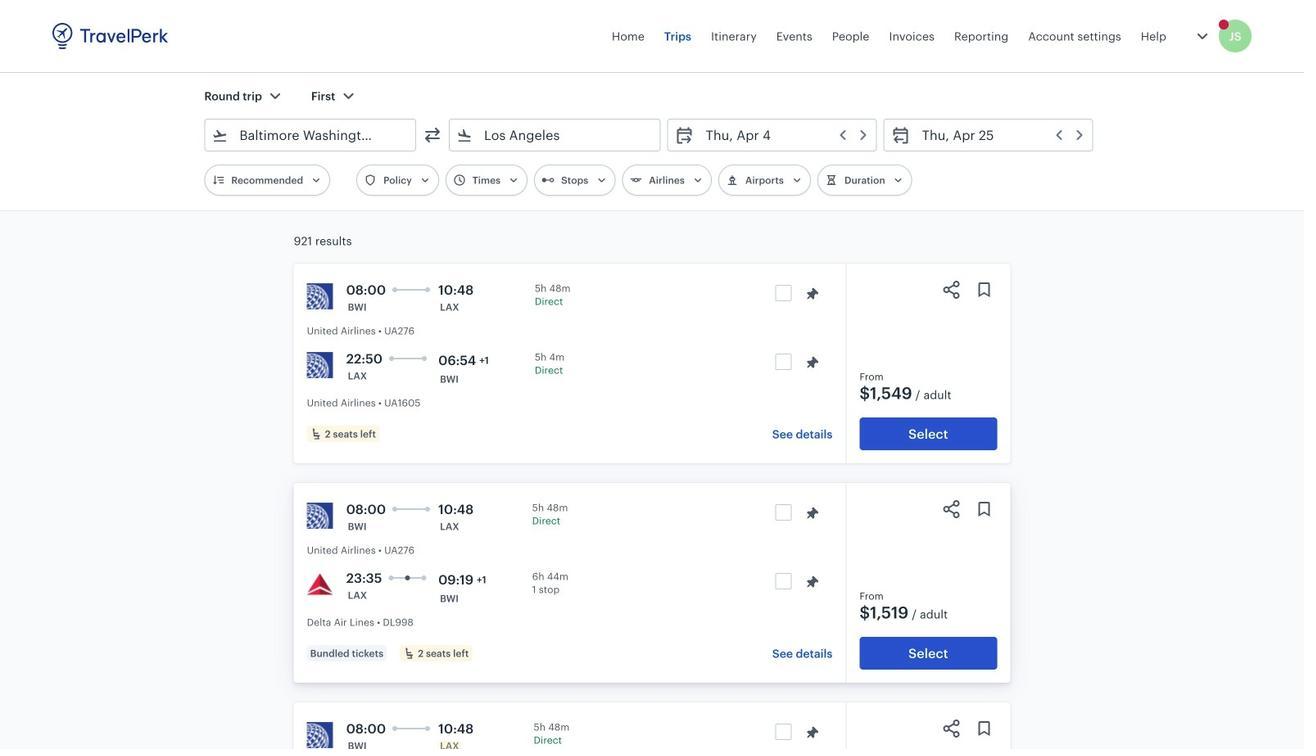 Task type: describe. For each thing, give the bounding box(es) containing it.
1 united airlines image from the top
[[307, 284, 333, 310]]

1 united airlines image from the top
[[307, 352, 333, 379]]

Return field
[[911, 122, 1087, 148]]

To search field
[[473, 122, 639, 148]]

delta air lines image
[[307, 572, 333, 598]]

Depart field
[[695, 122, 870, 148]]

2 united airlines image from the top
[[307, 723, 333, 749]]

From search field
[[228, 122, 394, 148]]



Task type: locate. For each thing, give the bounding box(es) containing it.
1 vertical spatial united airlines image
[[307, 503, 333, 529]]

united airlines image
[[307, 352, 333, 379], [307, 503, 333, 529]]

0 vertical spatial united airlines image
[[307, 284, 333, 310]]

2 united airlines image from the top
[[307, 503, 333, 529]]

1 vertical spatial united airlines image
[[307, 723, 333, 749]]

0 vertical spatial united airlines image
[[307, 352, 333, 379]]

united airlines image
[[307, 284, 333, 310], [307, 723, 333, 749]]



Task type: vqa. For each thing, say whether or not it's contained in the screenshot.
Depart 'text field'
no



